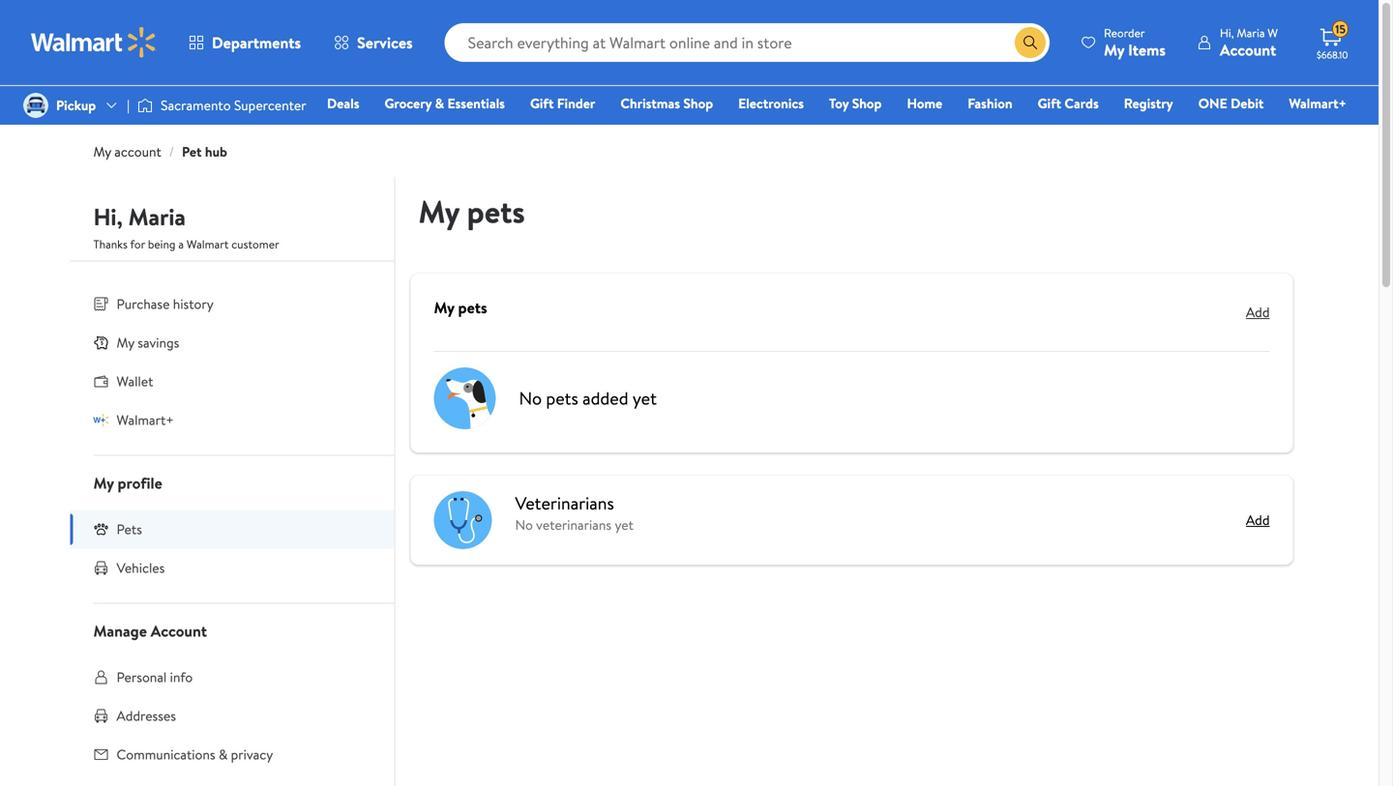 Task type: vqa. For each thing, say whether or not it's contained in the screenshot.
the topmost Account
yes



Task type: locate. For each thing, give the bounding box(es) containing it.
grocery & essentials link
[[376, 93, 514, 114]]

communications & privacy link
[[70, 736, 394, 775]]

yet right the added
[[633, 387, 657, 411]]

hi, for account
[[1221, 25, 1235, 41]]

0 horizontal spatial maria
[[128, 201, 186, 233]]

fashion
[[968, 94, 1013, 113]]

0 horizontal spatial gift
[[530, 94, 554, 113]]

icon image
[[93, 335, 109, 351], [93, 413, 109, 428], [93, 522, 109, 537]]

add
[[1247, 303, 1270, 322], [1247, 511, 1270, 530]]

&
[[435, 94, 444, 113], [219, 746, 228, 765]]

2 shop from the left
[[852, 94, 882, 113]]

icon image inside the pets link
[[93, 522, 109, 537]]

maria inside hi, maria thanks for being a walmart customer
[[128, 201, 186, 233]]

$668.10
[[1317, 48, 1349, 61]]

christmas shop
[[621, 94, 713, 113]]

account
[[1221, 39, 1277, 60], [151, 621, 207, 642]]

1 vertical spatial &
[[219, 746, 228, 765]]

fashion link
[[959, 93, 1022, 114]]

1 horizontal spatial gift
[[1038, 94, 1062, 113]]

0 horizontal spatial hi,
[[93, 201, 123, 233]]

pickup
[[56, 96, 96, 115]]

0 vertical spatial no
[[519, 387, 542, 411]]

walmart+ down wallet
[[117, 411, 174, 430]]

1 horizontal spatial walmart+ link
[[1281, 93, 1356, 114]]

items
[[1129, 39, 1166, 60]]

0 horizontal spatial account
[[151, 621, 207, 642]]

gift
[[530, 94, 554, 113], [1038, 94, 1062, 113]]

addresses
[[117, 707, 176, 726]]

0 vertical spatial hi,
[[1221, 25, 1235, 41]]

veterinarians
[[536, 516, 612, 535]]

purchase
[[117, 295, 170, 314]]

sacramento
[[161, 96, 231, 115]]

1 vertical spatial maria
[[128, 201, 186, 233]]

account up info
[[151, 621, 207, 642]]

my pets
[[419, 190, 525, 233], [434, 297, 487, 318]]

pets
[[467, 190, 525, 233], [458, 297, 487, 318], [546, 387, 579, 411]]

1 icon image from the top
[[93, 335, 109, 351]]

home
[[907, 94, 943, 113]]

purchase history
[[117, 295, 214, 314]]

walmart+ down $668.10
[[1290, 94, 1347, 113]]

gift left cards
[[1038, 94, 1062, 113]]

2 vertical spatial icon image
[[93, 522, 109, 537]]

1 horizontal spatial shop
[[852, 94, 882, 113]]

walmart+ link
[[1281, 93, 1356, 114], [70, 401, 394, 440]]

1 vertical spatial yet
[[615, 516, 634, 535]]

add button
[[1247, 297, 1270, 328], [1247, 511, 1270, 530]]

hi, maria thanks for being a walmart customer
[[93, 201, 279, 253]]

0 vertical spatial add button
[[1247, 297, 1270, 328]]

0 vertical spatial yet
[[633, 387, 657, 411]]

icon image left pets
[[93, 522, 109, 537]]

maria inside hi, maria w account
[[1237, 25, 1266, 41]]

1 vertical spatial walmart+
[[117, 411, 174, 430]]

no left the added
[[519, 387, 542, 411]]

finder
[[557, 94, 596, 113]]

1 vertical spatial icon image
[[93, 413, 109, 428]]

1 horizontal spatial &
[[435, 94, 444, 113]]

for
[[130, 236, 145, 253]]

maria
[[1237, 25, 1266, 41], [128, 201, 186, 233]]

1 vertical spatial hi,
[[93, 201, 123, 233]]

1 horizontal spatial maria
[[1237, 25, 1266, 41]]

walmart
[[187, 236, 229, 253]]

hi, for thanks for being a walmart customer
[[93, 201, 123, 233]]

pet hub link
[[182, 142, 227, 161]]

maria left w
[[1237, 25, 1266, 41]]

0 vertical spatial add
[[1247, 303, 1270, 322]]

& for communications
[[219, 746, 228, 765]]

savings
[[138, 333, 179, 352]]

wallet
[[117, 372, 153, 391]]

my
[[1104, 39, 1125, 60], [93, 142, 111, 161], [419, 190, 460, 233], [434, 297, 455, 318], [117, 333, 134, 352], [93, 473, 114, 494]]

3 icon image from the top
[[93, 522, 109, 537]]

icon image for my savings
[[93, 335, 109, 351]]

icon image inside my savings link
[[93, 335, 109, 351]]

maria for for
[[128, 201, 186, 233]]

account up debit
[[1221, 39, 1277, 60]]

history
[[173, 295, 214, 314]]

cards
[[1065, 94, 1099, 113]]

0 vertical spatial icon image
[[93, 335, 109, 351]]

2 add from the top
[[1247, 511, 1270, 530]]

supercenter
[[234, 96, 307, 115]]

0 horizontal spatial shop
[[684, 94, 713, 113]]

1 vertical spatial no
[[515, 516, 533, 535]]

gift for gift finder
[[530, 94, 554, 113]]

gift left finder
[[530, 94, 554, 113]]

1 add button from the top
[[1247, 297, 1270, 328]]

hi, inside hi, maria w account
[[1221, 25, 1235, 41]]

hi, inside hi, maria thanks for being a walmart customer
[[93, 201, 123, 233]]

1 gift from the left
[[530, 94, 554, 113]]

services button
[[318, 19, 429, 66]]

1 vertical spatial add button
[[1247, 511, 1270, 530]]

0 vertical spatial account
[[1221, 39, 1277, 60]]

thanks
[[93, 236, 128, 253]]

0 horizontal spatial walmart+ link
[[70, 401, 394, 440]]

& right 'grocery'
[[435, 94, 444, 113]]

1 horizontal spatial hi,
[[1221, 25, 1235, 41]]

 image
[[138, 96, 153, 115]]

gift cards link
[[1029, 93, 1108, 114]]

2 icon image from the top
[[93, 413, 109, 428]]

toy shop
[[830, 94, 882, 113]]

& left the privacy at left
[[219, 746, 228, 765]]

hi, up thanks
[[93, 201, 123, 233]]

0 horizontal spatial &
[[219, 746, 228, 765]]

electronics
[[739, 94, 804, 113]]

0 vertical spatial pets
[[467, 190, 525, 233]]

my profile
[[93, 473, 162, 494]]

personal
[[117, 668, 167, 687]]

icon image left "my savings"
[[93, 335, 109, 351]]

shop right toy
[[852, 94, 882, 113]]

shop right 'christmas'
[[684, 94, 713, 113]]

vehicles
[[117, 559, 165, 578]]

no left veterinarians
[[515, 516, 533, 535]]

my savings
[[117, 333, 179, 352]]

deals
[[327, 94, 360, 113]]

yet right veterinarians
[[615, 516, 634, 535]]

gift finder
[[530, 94, 596, 113]]

|
[[127, 96, 130, 115]]

0 vertical spatial walmart+
[[1290, 94, 1347, 113]]

icon image up my profile
[[93, 413, 109, 428]]

0 vertical spatial &
[[435, 94, 444, 113]]

hi,
[[1221, 25, 1235, 41], [93, 201, 123, 233]]

vet photo image
[[434, 492, 492, 550]]

shop
[[684, 94, 713, 113], [852, 94, 882, 113]]

 image
[[23, 93, 48, 118]]

Walmart Site-Wide search field
[[445, 23, 1050, 62]]

1 horizontal spatial account
[[1221, 39, 1277, 60]]

walmart+ link down $668.10
[[1281, 93, 1356, 114]]

maria up being
[[128, 201, 186, 233]]

walmart+
[[1290, 94, 1347, 113], [117, 411, 174, 430]]

grocery & essentials
[[385, 94, 505, 113]]

1 vertical spatial add
[[1247, 511, 1270, 530]]

home link
[[899, 93, 952, 114]]

info
[[170, 668, 193, 687]]

yet inside the veterinarians no veterinarians yet
[[615, 516, 634, 535]]

15
[[1336, 21, 1346, 37]]

2 gift from the left
[[1038, 94, 1062, 113]]

1 vertical spatial walmart+ link
[[70, 401, 394, 440]]

no
[[519, 387, 542, 411], [515, 516, 533, 535]]

hi, left w
[[1221, 25, 1235, 41]]

pets
[[117, 520, 142, 539]]

communications & privacy
[[117, 746, 273, 765]]

privacy
[[231, 746, 273, 765]]

0 vertical spatial maria
[[1237, 25, 1266, 41]]

walmart+ link down my savings link
[[70, 401, 394, 440]]

1 shop from the left
[[684, 94, 713, 113]]



Task type: describe. For each thing, give the bounding box(es) containing it.
departments button
[[172, 19, 318, 66]]

one
[[1199, 94, 1228, 113]]

2 add button from the top
[[1247, 511, 1270, 530]]

gift finder link
[[522, 93, 604, 114]]

added
[[583, 387, 629, 411]]

a
[[178, 236, 184, 253]]

gift cards
[[1038, 94, 1099, 113]]

account inside hi, maria w account
[[1221, 39, 1277, 60]]

/
[[169, 142, 174, 161]]

Search search field
[[445, 23, 1050, 62]]

1 horizontal spatial walmart+
[[1290, 94, 1347, 113]]

sacramento supercenter
[[161, 96, 307, 115]]

walmart image
[[31, 27, 157, 58]]

w
[[1268, 25, 1279, 41]]

pet
[[182, 142, 202, 161]]

hub
[[205, 142, 227, 161]]

0 horizontal spatial walmart+
[[117, 411, 174, 430]]

hi, maria w account
[[1221, 25, 1279, 60]]

gift for gift cards
[[1038, 94, 1062, 113]]

toy shop link
[[821, 93, 891, 114]]

services
[[357, 32, 413, 53]]

my inside my savings link
[[117, 333, 134, 352]]

wallet link
[[70, 362, 394, 401]]

personal info
[[117, 668, 193, 687]]

toy
[[830, 94, 849, 113]]

my account link
[[93, 142, 161, 161]]

manage account
[[93, 621, 207, 642]]

manage
[[93, 621, 147, 642]]

pets link
[[70, 511, 394, 549]]

no pets added yet
[[519, 387, 657, 411]]

icon image for pets
[[93, 522, 109, 537]]

account
[[115, 142, 161, 161]]

hi, maria link
[[93, 201, 186, 241]]

grocery
[[385, 94, 432, 113]]

veterinarians
[[515, 492, 614, 516]]

communications
[[117, 746, 215, 765]]

my inside reorder my items
[[1104, 39, 1125, 60]]

registry
[[1124, 94, 1174, 113]]

essentials
[[448, 94, 505, 113]]

shop for christmas shop
[[684, 94, 713, 113]]

one debit link
[[1190, 93, 1273, 114]]

& for grocery
[[435, 94, 444, 113]]

1 vertical spatial my pets
[[434, 297, 487, 318]]

reorder
[[1104, 25, 1146, 41]]

christmas
[[621, 94, 680, 113]]

vehicles link
[[70, 549, 394, 588]]

christmas shop link
[[612, 93, 722, 114]]

electronics link
[[730, 93, 813, 114]]

0 vertical spatial my pets
[[419, 190, 525, 233]]

registry link
[[1116, 93, 1183, 114]]

0 vertical spatial walmart+ link
[[1281, 93, 1356, 114]]

personal info link
[[70, 659, 394, 697]]

1 add from the top
[[1247, 303, 1270, 322]]

reorder my items
[[1104, 25, 1166, 60]]

shop for toy shop
[[852, 94, 882, 113]]

2 vertical spatial pets
[[546, 387, 579, 411]]

yet for veterinarians no veterinarians yet
[[615, 516, 634, 535]]

being
[[148, 236, 176, 253]]

customer
[[232, 236, 279, 253]]

one debit
[[1199, 94, 1264, 113]]

no inside the veterinarians no veterinarians yet
[[515, 516, 533, 535]]

my account / pet hub
[[93, 142, 227, 161]]

profile
[[118, 473, 162, 494]]

1 vertical spatial pets
[[458, 297, 487, 318]]

deals link
[[318, 93, 368, 114]]

addresses link
[[70, 697, 394, 736]]

yet for no pets added yet
[[633, 387, 657, 411]]

search icon image
[[1023, 35, 1039, 50]]

maria for account
[[1237, 25, 1266, 41]]

departments
[[212, 32, 301, 53]]

purchase history link
[[70, 285, 394, 324]]

icon image for walmart+
[[93, 413, 109, 428]]

1 vertical spatial account
[[151, 621, 207, 642]]

veterinarians no veterinarians yet
[[515, 492, 634, 535]]

my savings link
[[70, 324, 394, 362]]

debit
[[1231, 94, 1264, 113]]



